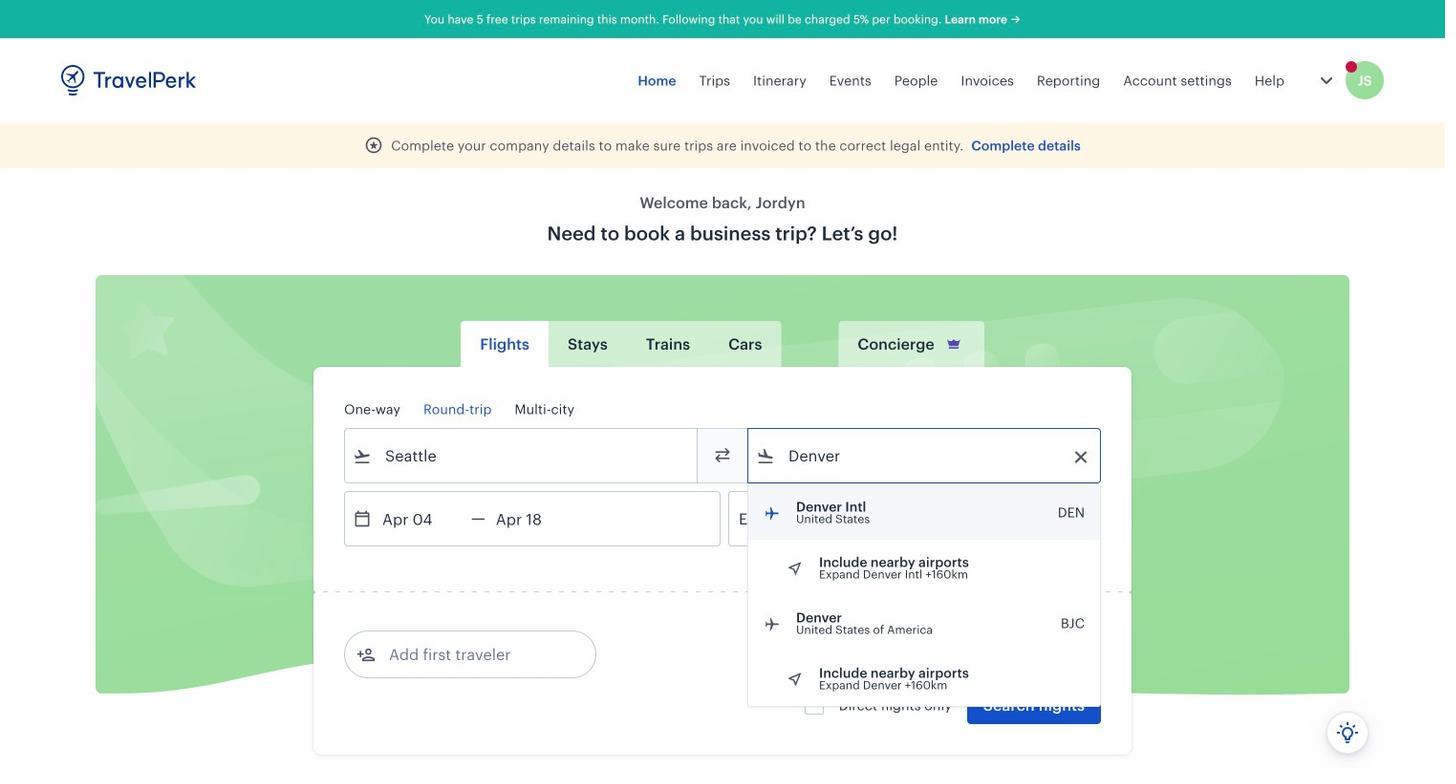 Task type: vqa. For each thing, say whether or not it's contained in the screenshot.
Add first traveler 'Search Box'
yes



Task type: locate. For each thing, give the bounding box(es) containing it.
From search field
[[372, 441, 672, 471]]

Return text field
[[485, 492, 585, 546]]

To search field
[[775, 441, 1075, 471]]

Add first traveler search field
[[376, 639, 574, 670]]



Task type: describe. For each thing, give the bounding box(es) containing it.
Depart text field
[[372, 492, 471, 546]]



